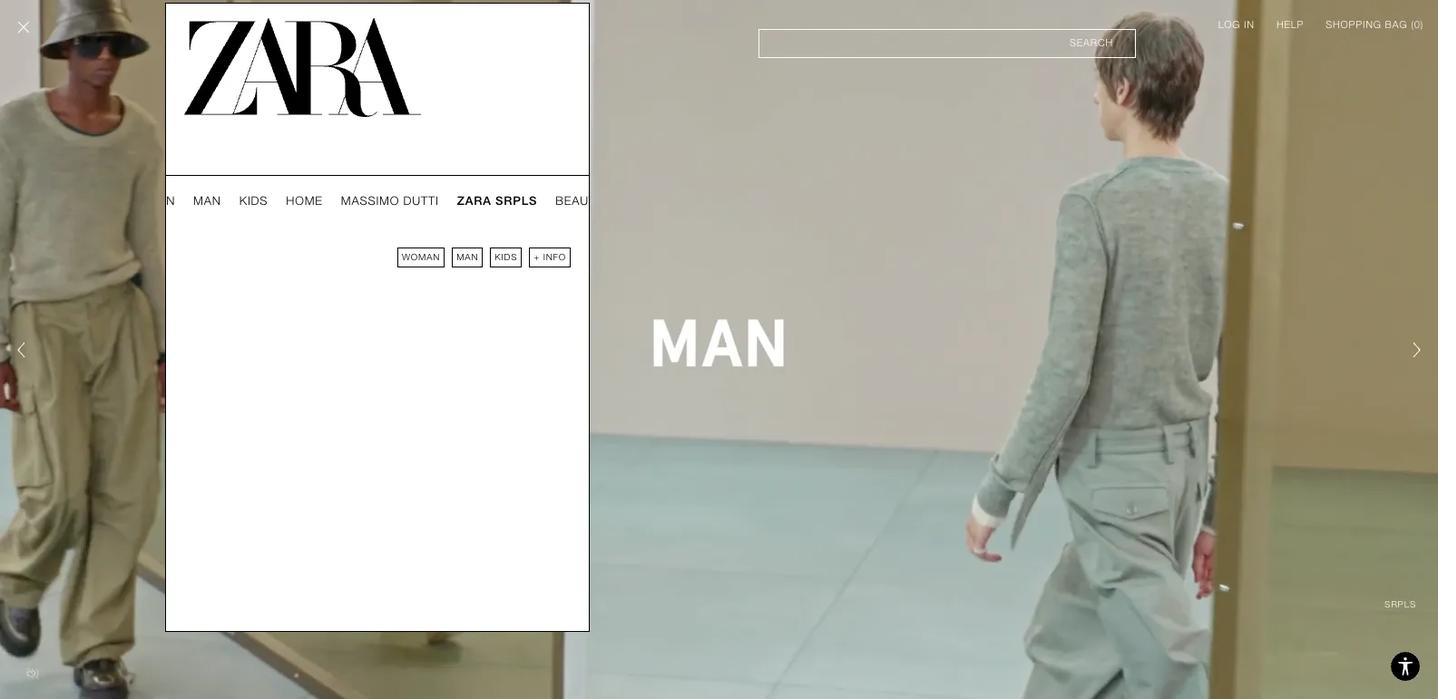 Task type: locate. For each thing, give the bounding box(es) containing it.
kids for home
[[239, 194, 268, 208]]

0 vertical spatial kids link
[[239, 194, 268, 209]]

kids left home
[[239, 194, 268, 208]]

0 vertical spatial man link
[[193, 194, 221, 209]]

man link
[[193, 194, 221, 209], [452, 248, 483, 268]]

woman
[[127, 194, 175, 208], [402, 252, 440, 262]]

0 horizontal spatial kids
[[239, 194, 268, 208]]

dutti
[[404, 194, 439, 208]]

1 vertical spatial woman link
[[398, 248, 445, 268]]

man link for + info
[[452, 248, 483, 268]]

woman link
[[127, 194, 175, 209], [398, 248, 445, 268]]

beauty link
[[556, 194, 604, 209]]

kids link left the home link at the left top of the page
[[239, 194, 268, 209]]

kids for + info
[[495, 252, 518, 262]]

1 horizontal spatial man link
[[452, 248, 483, 268]]

in
[[1245, 19, 1255, 31]]

1 horizontal spatial woman
[[402, 252, 440, 262]]

0 horizontal spatial man link
[[193, 194, 221, 209]]

log in
[[1219, 19, 1255, 31]]

info
[[543, 252, 566, 262]]

1 horizontal spatial woman link
[[398, 248, 445, 268]]

kids left "+"
[[495, 252, 518, 262]]

1 horizontal spatial kids
[[495, 252, 518, 262]]

1 vertical spatial kids
[[495, 252, 518, 262]]

woman for home
[[127, 194, 175, 208]]

woman link for + info
[[398, 248, 445, 268]]

log
[[1219, 19, 1241, 31]]

1 vertical spatial man link
[[452, 248, 483, 268]]

1 vertical spatial woman
[[402, 252, 440, 262]]

man
[[193, 194, 221, 208], [457, 252, 479, 262]]

0 horizontal spatial woman link
[[127, 194, 175, 209]]

man for home
[[193, 194, 221, 208]]

0 vertical spatial woman
[[127, 194, 175, 208]]

1 horizontal spatial man
[[457, 252, 479, 262]]

0 horizontal spatial man
[[193, 194, 221, 208]]

kids
[[239, 194, 268, 208], [495, 252, 518, 262]]

home link
[[286, 194, 323, 209]]

0 vertical spatial woman link
[[127, 194, 175, 209]]

0 horizontal spatial kids link
[[239, 194, 268, 209]]

zara srpls link
[[457, 194, 538, 209]]

1 vertical spatial man
[[457, 252, 479, 262]]

man link for home
[[193, 194, 221, 209]]

+ info link
[[529, 248, 571, 268]]

1 vertical spatial kids link
[[490, 248, 522, 268]]

kids link
[[239, 194, 268, 209], [490, 248, 522, 268]]

1 horizontal spatial kids link
[[490, 248, 522, 268]]

help link
[[1277, 18, 1305, 33]]

turn on/turn off sound image
[[18, 660, 47, 689]]

0 vertical spatial man
[[193, 194, 221, 208]]

0 vertical spatial kids
[[239, 194, 268, 208]]

kids link left "+"
[[490, 248, 522, 268]]

0 horizontal spatial woman
[[127, 194, 175, 208]]



Task type: vqa. For each thing, say whether or not it's contained in the screenshot.
top KIDS link
yes



Task type: describe. For each thing, give the bounding box(es) containing it.
massimo dutti link
[[341, 194, 439, 209]]

log in link
[[1219, 18, 1255, 33]]

Product search search field
[[759, 29, 1137, 58]]

+ info
[[534, 252, 566, 262]]

massimo dutti
[[341, 194, 439, 208]]

zara logo united states. image
[[184, 18, 421, 117]]

search link
[[759, 29, 1137, 58]]

shopping bag ( 0 )
[[1326, 19, 1424, 31]]

srpls
[[496, 194, 538, 208]]

shopping
[[1326, 19, 1382, 31]]

)
[[1421, 19, 1424, 31]]

zara
[[457, 194, 492, 208]]

woman link for home
[[127, 194, 175, 209]]

woman for + info
[[402, 252, 440, 262]]

beauty
[[556, 194, 604, 208]]

help
[[1277, 19, 1305, 31]]

kids link for + info
[[490, 248, 522, 268]]

(
[[1412, 19, 1415, 31]]

zara srpls
[[457, 194, 538, 208]]

search
[[1070, 37, 1114, 49]]

0
[[1415, 19, 1421, 31]]

massimo
[[341, 194, 400, 208]]

zara logo united states. go to homepage image
[[184, 18, 421, 117]]

bag
[[1386, 19, 1408, 31]]

0 status
[[1415, 19, 1421, 31]]

man for + info
[[457, 252, 479, 262]]

home
[[286, 194, 323, 208]]

+
[[534, 252, 540, 262]]

kids link for home
[[239, 194, 268, 209]]



